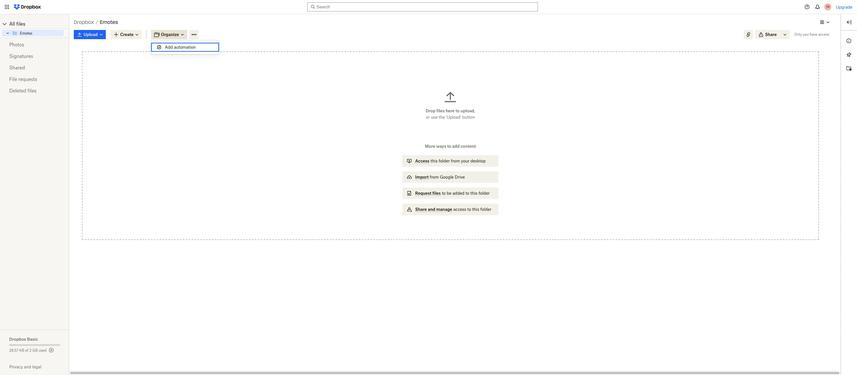 Task type: locate. For each thing, give the bounding box(es) containing it.
access right have
[[819, 32, 830, 37]]

dropbox for dropbox / emotes
[[74, 19, 94, 25]]

access
[[819, 32, 830, 37], [454, 207, 466, 212]]

0 vertical spatial access
[[819, 32, 830, 37]]

0 vertical spatial from
[[451, 159, 460, 164]]

this right added
[[471, 191, 478, 196]]

share and manage access to this folder
[[415, 207, 492, 212]]

files down file requests link
[[28, 88, 37, 94]]

access inside more ways to add content element
[[454, 207, 466, 212]]

the
[[439, 115, 445, 120]]

files inside more ways to add content element
[[433, 191, 441, 196]]

share inside more ways to add content element
[[415, 207, 427, 212]]

files for all
[[16, 21, 25, 27]]

be
[[447, 191, 452, 196]]

files left "be"
[[433, 191, 441, 196]]

access this folder from your desktop
[[415, 159, 486, 164]]

emotes down all files
[[20, 31, 32, 35]]

ways
[[436, 144, 446, 149]]

access right manage
[[454, 207, 466, 212]]

dropbox up 28.57
[[9, 337, 26, 342]]

basic
[[27, 337, 38, 342]]

0 vertical spatial dropbox
[[74, 19, 94, 25]]

open details pane image
[[846, 19, 853, 26]]

from
[[451, 159, 460, 164], [430, 175, 439, 180]]

this
[[431, 159, 438, 164], [471, 191, 478, 196], [472, 207, 479, 212]]

access for have
[[819, 32, 830, 37]]

and for manage
[[428, 207, 435, 212]]

import
[[415, 175, 429, 180]]

dropbox / emotes
[[74, 19, 118, 25]]

privacy and legal
[[9, 365, 41, 370]]

and left manage
[[428, 207, 435, 212]]

upgrade
[[836, 4, 853, 9]]

0 horizontal spatial share
[[415, 207, 427, 212]]

emotes
[[100, 19, 118, 25], [20, 31, 32, 35]]

folder
[[439, 159, 450, 164], [479, 191, 490, 196], [481, 207, 492, 212]]

emotes link
[[12, 30, 64, 37]]

to right here
[[456, 108, 460, 113]]

dropbox left /
[[74, 19, 94, 25]]

dropbox logo - go to the homepage image
[[12, 2, 43, 12]]

this right access
[[431, 159, 438, 164]]

emotes inside 'all files' tree
[[20, 31, 32, 35]]

to down "request files to be added to this folder"
[[468, 207, 471, 212]]

only
[[795, 32, 802, 37]]

drop
[[426, 108, 436, 113]]

signatures
[[9, 53, 33, 59]]

photos link
[[9, 39, 60, 50]]

desktop
[[471, 159, 486, 164]]

all files
[[9, 21, 25, 27]]

to right added
[[466, 191, 470, 196]]

files inside drop files here to upload, or use the 'upload' button
[[437, 108, 445, 113]]

from right import
[[430, 175, 439, 180]]

and
[[428, 207, 435, 212], [24, 365, 31, 370]]

more ways to add content element
[[402, 143, 500, 221]]

files inside tree
[[16, 21, 25, 27]]

0 vertical spatial share
[[765, 32, 777, 37]]

file requests
[[9, 76, 37, 82]]

deleted
[[9, 88, 26, 94]]

add
[[165, 45, 173, 50]]

photos
[[9, 42, 24, 48]]

dropbox for dropbox basic
[[9, 337, 26, 342]]

google
[[440, 175, 454, 180]]

28.57 kb of 2 gb used
[[9, 349, 47, 353]]

0 vertical spatial this
[[431, 159, 438, 164]]

privacy and legal link
[[9, 365, 69, 370]]

2 vertical spatial this
[[472, 207, 479, 212]]

1 vertical spatial access
[[454, 207, 466, 212]]

0 horizontal spatial emotes
[[20, 31, 32, 35]]

add
[[452, 144, 460, 149]]

add automation menu item
[[151, 43, 219, 52]]

file requests link
[[9, 74, 60, 85]]

0 vertical spatial emotes
[[100, 19, 118, 25]]

1 vertical spatial share
[[415, 207, 427, 212]]

1 vertical spatial and
[[24, 365, 31, 370]]

this down "request files to be added to this folder"
[[472, 207, 479, 212]]

share
[[765, 32, 777, 37], [415, 207, 427, 212]]

1 horizontal spatial access
[[819, 32, 830, 37]]

requests
[[18, 76, 37, 82]]

0 vertical spatial and
[[428, 207, 435, 212]]

open pinned items image
[[846, 51, 853, 58]]

1 vertical spatial this
[[471, 191, 478, 196]]

and left "legal"
[[24, 365, 31, 370]]

share left only
[[765, 32, 777, 37]]

files
[[16, 21, 25, 27], [28, 88, 37, 94], [437, 108, 445, 113], [433, 191, 441, 196]]

/
[[96, 20, 98, 25]]

file
[[9, 76, 17, 82]]

share down request
[[415, 207, 427, 212]]

share inside "button"
[[765, 32, 777, 37]]

to
[[456, 108, 460, 113], [447, 144, 451, 149], [442, 191, 446, 196], [466, 191, 470, 196], [468, 207, 471, 212]]

files right all
[[16, 21, 25, 27]]

1 vertical spatial folder
[[479, 191, 490, 196]]

request
[[415, 191, 432, 196]]

1 horizontal spatial and
[[428, 207, 435, 212]]

0 horizontal spatial and
[[24, 365, 31, 370]]

to left add
[[447, 144, 451, 149]]

1 horizontal spatial emotes
[[100, 19, 118, 25]]

from left your
[[451, 159, 460, 164]]

dropbox
[[74, 19, 94, 25], [9, 337, 26, 342]]

0 horizontal spatial dropbox
[[9, 337, 26, 342]]

1 horizontal spatial dropbox
[[74, 19, 94, 25]]

or
[[426, 115, 430, 120]]

share for share
[[765, 32, 777, 37]]

files for drop
[[437, 108, 445, 113]]

you
[[803, 32, 809, 37]]

1 vertical spatial from
[[430, 175, 439, 180]]

emotes right /
[[100, 19, 118, 25]]

and for legal
[[24, 365, 31, 370]]

1 vertical spatial dropbox
[[9, 337, 26, 342]]

1 horizontal spatial from
[[451, 159, 460, 164]]

and inside more ways to add content element
[[428, 207, 435, 212]]

0 horizontal spatial from
[[430, 175, 439, 180]]

legal
[[32, 365, 41, 370]]

2 vertical spatial folder
[[481, 207, 492, 212]]

0 horizontal spatial access
[[454, 207, 466, 212]]

0 vertical spatial folder
[[439, 159, 450, 164]]

28.57
[[9, 349, 18, 353]]

drive
[[455, 175, 465, 180]]

your
[[461, 159, 470, 164]]

access
[[415, 159, 430, 164]]

1 horizontal spatial share
[[765, 32, 777, 37]]

open information panel image
[[846, 37, 853, 44]]

manage
[[436, 207, 452, 212]]

upload,
[[461, 108, 475, 113]]

files up the in the top right of the page
[[437, 108, 445, 113]]

1 vertical spatial emotes
[[20, 31, 32, 35]]



Task type: vqa. For each thing, say whether or not it's contained in the screenshot.
day to the bottom
no



Task type: describe. For each thing, give the bounding box(es) containing it.
use
[[431, 115, 438, 120]]

import from google drive
[[415, 175, 465, 180]]

request files to be added to this folder
[[415, 191, 490, 196]]

get more space image
[[48, 347, 55, 354]]

to left "be"
[[442, 191, 446, 196]]

gb
[[32, 349, 38, 353]]

all files link
[[9, 19, 69, 29]]

add automation
[[165, 45, 196, 50]]

to inside drop files here to upload, or use the 'upload' button
[[456, 108, 460, 113]]

here
[[446, 108, 455, 113]]

share for share and manage access to this folder
[[415, 207, 427, 212]]

all
[[9, 21, 15, 27]]

of
[[25, 349, 28, 353]]

signatures link
[[9, 50, 60, 62]]

used
[[39, 349, 47, 353]]

button
[[462, 115, 475, 120]]

files for deleted
[[28, 88, 37, 94]]

dropbox link
[[74, 18, 94, 26]]

kb
[[19, 349, 24, 353]]

added
[[453, 191, 465, 196]]

have
[[810, 32, 818, 37]]

'upload'
[[446, 115, 461, 120]]

more
[[425, 144, 435, 149]]

access for manage
[[454, 207, 466, 212]]

share button
[[756, 30, 781, 39]]

content
[[461, 144, 476, 149]]

global header element
[[0, 0, 857, 14]]

drop files here to upload, or use the 'upload' button
[[426, 108, 475, 120]]

shared
[[9, 65, 25, 71]]

2
[[29, 349, 31, 353]]

privacy
[[9, 365, 23, 370]]

automation
[[174, 45, 196, 50]]

dropbox basic
[[9, 337, 38, 342]]

all files tree
[[1, 19, 69, 38]]

shared link
[[9, 62, 60, 74]]

deleted files
[[9, 88, 37, 94]]

deleted files link
[[9, 85, 60, 97]]

only you have access
[[795, 32, 830, 37]]

files for request
[[433, 191, 441, 196]]

upgrade link
[[836, 4, 853, 9]]

open activity image
[[846, 65, 853, 72]]

more ways to add content
[[425, 144, 476, 149]]



